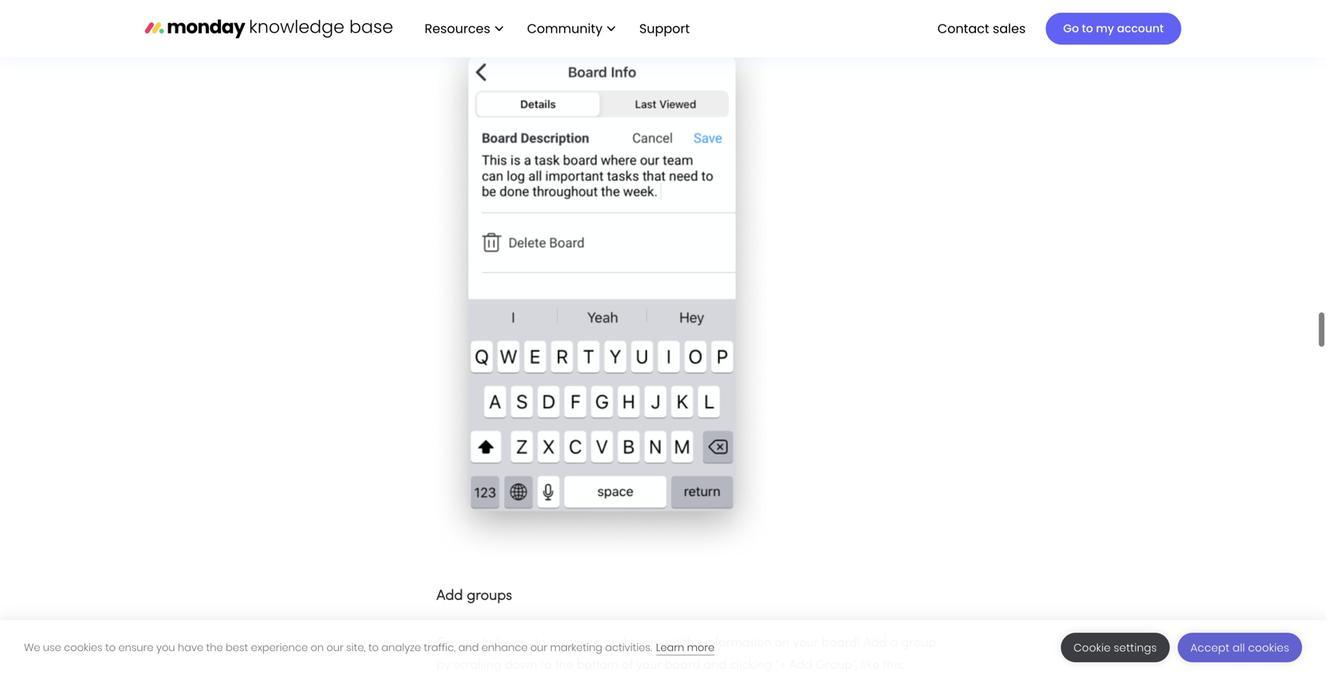 Task type: locate. For each thing, give the bounding box(es) containing it.
0 vertical spatial your
[[793, 638, 818, 649]]

your left board!
[[793, 638, 818, 649]]

1 horizontal spatial add
[[789, 660, 812, 672]]

on up "+
[[775, 638, 790, 649]]

information
[[705, 638, 772, 649]]

add
[[437, 590, 463, 603], [863, 638, 887, 649], [789, 660, 812, 672]]

monday.com logo image
[[145, 12, 393, 45]]

the inside dialog
[[206, 641, 223, 655]]

use
[[43, 641, 61, 655]]

on right experience in the left bottom of the page
[[311, 641, 324, 655]]

0 horizontal spatial add
[[437, 590, 463, 603]]

bottom
[[577, 660, 618, 672]]

your
[[793, 638, 818, 649], [636, 660, 661, 672]]

go
[[1063, 21, 1079, 36]]

you left have
[[156, 641, 175, 655]]

settings
[[1114, 641, 1157, 655]]

you up down
[[511, 638, 531, 649]]

the inside add a group by scrolling down to the bottom of your board and clicking "+ add group", like this:
[[555, 660, 573, 672]]

our
[[327, 641, 344, 655], [530, 641, 547, 655]]

like
[[861, 660, 879, 672]]

accept all cookies button
[[1178, 633, 1302, 663]]

to inside main element
[[1082, 21, 1093, 36]]

the down marketing
[[555, 660, 573, 672]]

cookie settings
[[1074, 641, 1157, 655]]

1 horizontal spatial the
[[555, 660, 573, 672]]

your right of
[[636, 660, 661, 672]]

contact sales link
[[930, 15, 1034, 42]]

to right site,
[[368, 641, 379, 655]]

1 our from the left
[[327, 641, 344, 655]]

to left ensure
[[105, 641, 116, 655]]

our left site,
[[327, 641, 344, 655]]

sales
[[993, 19, 1026, 37]]

0 horizontal spatial cookies
[[64, 641, 103, 655]]

cookies right all
[[1248, 641, 1289, 655]]

and down more
[[704, 660, 727, 672]]

add right "+
[[789, 660, 812, 672]]

2 horizontal spatial the
[[683, 638, 701, 649]]

a
[[890, 638, 898, 649]]

to
[[1082, 21, 1093, 36], [535, 638, 546, 649], [105, 641, 116, 655], [368, 641, 379, 655], [541, 660, 552, 672]]

cookie
[[1074, 641, 1111, 655]]

1 horizontal spatial cookies
[[1248, 641, 1289, 655]]

2 horizontal spatial add
[[863, 638, 887, 649]]

you
[[511, 638, 531, 649], [156, 641, 175, 655]]

groups help you to organize and segment the information on your board!
[[437, 638, 863, 649]]

list containing resources
[[409, 0, 703, 57]]

support
[[639, 19, 690, 37]]

experience
[[251, 641, 308, 655]]

groups
[[437, 638, 479, 649]]

cookies for all
[[1248, 641, 1289, 655]]

0 vertical spatial add
[[437, 590, 463, 603]]

1 horizontal spatial you
[[511, 638, 531, 649]]

and inside add a group by scrolling down to the bottom of your board and clicking "+ add group", like this:
[[704, 660, 727, 672]]

add groups
[[437, 590, 512, 603]]

go to my account link
[[1046, 13, 1181, 45]]

to right down
[[541, 660, 552, 672]]

1 cookies from the left
[[64, 641, 103, 655]]

0 horizontal spatial our
[[327, 641, 344, 655]]

to right go
[[1082, 21, 1093, 36]]

we use cookies to ensure you have the best experience on our site, to analyze traffic, and enhance our marketing activities. learn more
[[24, 641, 715, 655]]

board
[[665, 660, 700, 672]]

2 horizontal spatial and
[[704, 660, 727, 672]]

add left a
[[863, 638, 887, 649]]

2 cookies from the left
[[1248, 641, 1289, 655]]

support link
[[631, 15, 703, 42], [639, 19, 695, 37]]

1 vertical spatial add
[[863, 638, 887, 649]]

to inside add a group by scrolling down to the bottom of your board and clicking "+ add group", like this:
[[541, 660, 552, 672]]

the up board on the right bottom of page
[[683, 638, 701, 649]]

your for on
[[793, 638, 818, 649]]

list
[[409, 0, 703, 57]]

and up scrolling
[[458, 641, 479, 655]]

add a group by scrolling down to the bottom of your board and clicking "+ add group", like this:
[[437, 638, 936, 672]]

activities.
[[605, 641, 652, 655]]

our up down
[[530, 641, 547, 655]]

resources
[[425, 19, 490, 37]]

you inside dialog
[[156, 641, 175, 655]]

add left groups
[[437, 590, 463, 603]]

your inside add a group by scrolling down to the bottom of your board and clicking "+ add group", like this:
[[636, 660, 661, 672]]

group
[[901, 638, 936, 649]]

1 vertical spatial your
[[636, 660, 661, 672]]

and up of
[[604, 638, 626, 649]]

segment
[[630, 638, 680, 649]]

cookies
[[64, 641, 103, 655], [1248, 641, 1289, 655]]

cookies inside 'accept all cookies' button
[[1248, 641, 1289, 655]]

main element
[[409, 0, 1181, 57]]

0 horizontal spatial and
[[458, 641, 479, 655]]

have
[[178, 641, 203, 655]]

0 horizontal spatial on
[[311, 641, 324, 655]]

on
[[775, 638, 790, 649], [311, 641, 324, 655]]

0 horizontal spatial the
[[206, 641, 223, 655]]

clicking
[[730, 660, 772, 672]]

go to my account
[[1063, 21, 1164, 36]]

account
[[1117, 21, 1164, 36]]

and
[[604, 638, 626, 649], [458, 641, 479, 655], [704, 660, 727, 672]]

cookies right use
[[64, 641, 103, 655]]

accept
[[1190, 641, 1230, 655]]

the for have
[[206, 641, 223, 655]]

1 horizontal spatial our
[[530, 641, 547, 655]]

the left the best
[[206, 641, 223, 655]]

1.png image
[[437, 25, 767, 564]]

0 horizontal spatial your
[[636, 660, 661, 672]]

0 horizontal spatial you
[[156, 641, 175, 655]]

by
[[437, 660, 451, 672]]

dialog
[[0, 620, 1326, 675]]

marketing
[[550, 641, 602, 655]]

the
[[683, 638, 701, 649], [206, 641, 223, 655], [555, 660, 573, 672]]

1 horizontal spatial your
[[793, 638, 818, 649]]

help
[[482, 638, 507, 649]]



Task type: describe. For each thing, give the bounding box(es) containing it.
"+
[[776, 660, 786, 672]]

contact sales
[[938, 19, 1026, 37]]

accept all cookies
[[1190, 641, 1289, 655]]

this:
[[883, 660, 905, 672]]

traffic,
[[424, 641, 456, 655]]

more
[[687, 641, 715, 655]]

2 vertical spatial add
[[789, 660, 812, 672]]

learn
[[656, 641, 684, 655]]

of
[[622, 660, 633, 672]]

1 horizontal spatial on
[[775, 638, 790, 649]]

add for groups
[[437, 590, 463, 603]]

my
[[1096, 21, 1114, 36]]

resources link
[[417, 15, 511, 42]]

1 horizontal spatial and
[[604, 638, 626, 649]]

organize
[[549, 638, 600, 649]]

dialog containing cookie settings
[[0, 620, 1326, 675]]

and inside dialog
[[458, 641, 479, 655]]

2 our from the left
[[530, 641, 547, 655]]

board!
[[822, 638, 860, 649]]

to up down
[[535, 638, 546, 649]]

groups
[[467, 590, 512, 603]]

down
[[505, 660, 537, 672]]

cookie settings button
[[1061, 633, 1170, 663]]

site,
[[346, 641, 366, 655]]

analyze
[[381, 641, 421, 655]]

ensure
[[118, 641, 153, 655]]

the for to
[[555, 660, 573, 672]]

add for a
[[863, 638, 887, 649]]

community link
[[519, 15, 623, 42]]

all
[[1233, 641, 1245, 655]]

cookies for use
[[64, 641, 103, 655]]

we
[[24, 641, 40, 655]]

best
[[226, 641, 248, 655]]

scrolling
[[454, 660, 501, 672]]

on inside dialog
[[311, 641, 324, 655]]

your for of
[[636, 660, 661, 672]]

group",
[[816, 660, 858, 672]]

enhance
[[482, 641, 528, 655]]

the for segment
[[683, 638, 701, 649]]

contact
[[938, 19, 989, 37]]

community
[[527, 19, 603, 37]]

learn more link
[[656, 641, 715, 656]]



Task type: vqa. For each thing, say whether or not it's contained in the screenshot.
Dashboard Llama Widget- Dashboard.gif image
no



